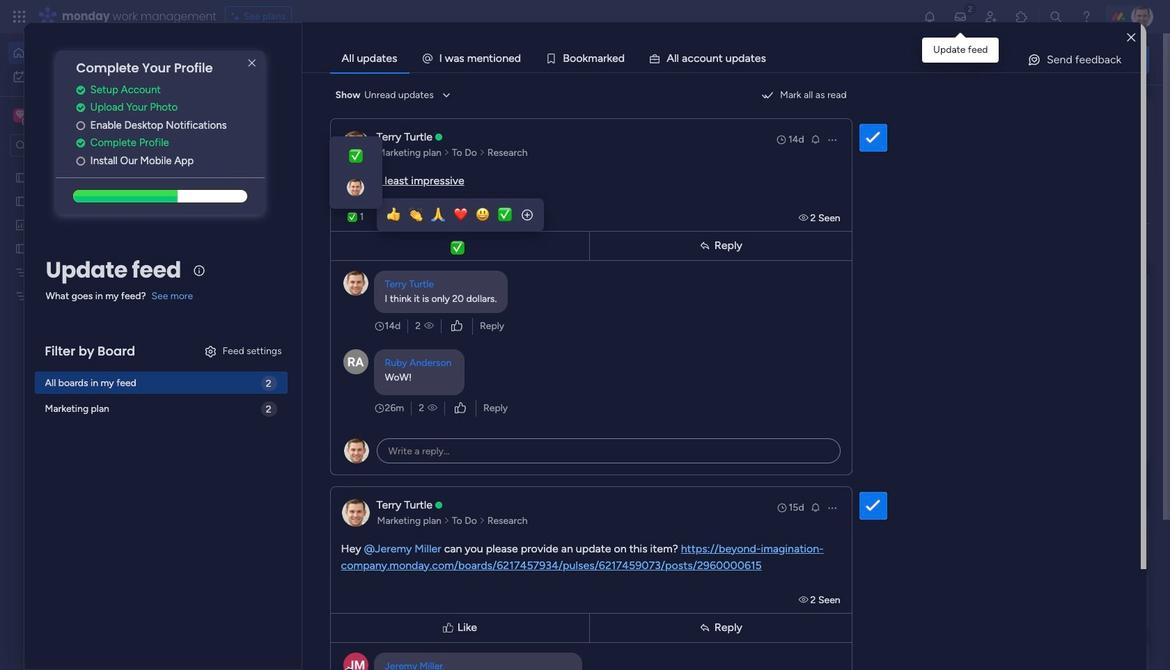 Task type: describe. For each thing, give the bounding box(es) containing it.
update feed image
[[954, 10, 967, 24]]

v2 user feedback image
[[952, 52, 962, 67]]

1 options image from the top
[[827, 134, 838, 145]]

0 vertical spatial option
[[8, 42, 169, 64]]

reminder image for 2nd "options" icon from the bottom of the page
[[810, 133, 821, 145]]

dapulse x slim image
[[244, 55, 260, 72]]

workspace image
[[15, 108, 25, 123]]

2 element
[[356, 524, 372, 541]]

select product image
[[13, 10, 26, 24]]

v2 seen image for the topmost v2 like image
[[424, 319, 434, 333]]

getting started element
[[940, 508, 1149, 563]]

2 add to favorites image from the left
[[641, 255, 655, 269]]

2 circle o image from the top
[[76, 156, 85, 166]]

invite members image
[[984, 10, 998, 24]]

Search in workspace field
[[29, 138, 116, 154]]

contact sales element
[[940, 641, 1149, 671]]

v2 seen image
[[799, 594, 811, 606]]



Task type: vqa. For each thing, say whether or not it's contained in the screenshot.
the rightmost lottie animation 'element' lottie animation Image
no



Task type: locate. For each thing, give the bounding box(es) containing it.
workspace image
[[13, 108, 27, 123]]

remove from favorites image
[[413, 425, 427, 439]]

circle o image
[[76, 120, 85, 131], [76, 156, 85, 166]]

public board image inside 'quick search results' 'list box'
[[460, 254, 476, 270]]

templates image image
[[953, 280, 1137, 376]]

1 vertical spatial check circle image
[[76, 138, 85, 149]]

2 check circle image from the top
[[76, 138, 85, 149]]

list box
[[0, 163, 178, 496]]

notifications image
[[923, 10, 937, 24]]

quick search results list box
[[215, 130, 907, 485]]

1 circle o image from the top
[[76, 120, 85, 131]]

v2 bolt switch image
[[1060, 52, 1068, 67]]

0 vertical spatial options image
[[827, 134, 838, 145]]

1 vertical spatial options image
[[827, 503, 838, 514]]

check circle image down workspace selection element
[[76, 138, 85, 149]]

options image
[[827, 134, 838, 145], [827, 503, 838, 514]]

v2 seen image for the bottommost v2 like image
[[428, 402, 437, 415]]

see plans image
[[231, 9, 244, 24]]

1 reminder image from the top
[[810, 133, 821, 145]]

1 horizontal spatial add to favorites image
[[641, 255, 655, 269]]

0 vertical spatial check circle image
[[76, 103, 85, 113]]

public board image
[[15, 194, 28, 208], [688, 254, 704, 270]]

0 vertical spatial public board image
[[15, 194, 28, 208]]

2 image
[[964, 1, 977, 16]]

public board image
[[15, 171, 28, 184], [15, 242, 28, 255], [460, 254, 476, 270]]

reminder image for 1st "options" icon from the bottom
[[810, 502, 821, 513]]

1 vertical spatial v2 like image
[[455, 401, 466, 416]]

0 vertical spatial circle o image
[[76, 120, 85, 131]]

2 vertical spatial v2 seen image
[[428, 402, 437, 415]]

close image
[[1127, 32, 1136, 43]]

0 horizontal spatial public board image
[[15, 194, 28, 208]]

terry turtle image
[[1131, 6, 1153, 28]]

tab
[[330, 45, 409, 72]]

check circle image
[[76, 85, 85, 95]]

close recently visited image
[[215, 114, 232, 130]]

option down 'search in workspace' 'field'
[[0, 165, 178, 168]]

public dashboard image
[[15, 218, 28, 231]]

2 vertical spatial option
[[0, 165, 178, 168]]

1 check circle image from the top
[[76, 103, 85, 113]]

check circle image down check circle icon
[[76, 103, 85, 113]]

circle o image up 'search in workspace' 'field'
[[76, 120, 85, 131]]

give feedback image
[[1027, 53, 1041, 67]]

workspace selection element
[[13, 107, 116, 125]]

tab list
[[330, 45, 1141, 72]]

1 add to favorites image from the left
[[413, 255, 427, 269]]

0 vertical spatial reminder image
[[810, 133, 821, 145]]

0 vertical spatial v2 seen image
[[799, 212, 811, 224]]

search everything image
[[1049, 10, 1063, 24]]

check circle image
[[76, 103, 85, 113], [76, 138, 85, 149]]

v2 seen image
[[799, 212, 811, 224], [424, 319, 434, 333], [428, 402, 437, 415]]

slider arrow image
[[444, 146, 450, 160], [479, 146, 485, 160], [444, 514, 450, 528], [479, 514, 485, 528]]

option up check circle icon
[[8, 42, 169, 64]]

1 vertical spatial reminder image
[[810, 502, 821, 513]]

monday marketplace image
[[1015, 10, 1029, 24]]

1 vertical spatial option
[[8, 65, 169, 88]]

1 vertical spatial v2 seen image
[[424, 319, 434, 333]]

v2 like image
[[451, 319, 463, 334], [455, 401, 466, 416]]

1 vertical spatial circle o image
[[76, 156, 85, 166]]

add to favorites image
[[413, 255, 427, 269], [641, 255, 655, 269]]

option up workspace selection element
[[8, 65, 169, 88]]

0 vertical spatial v2 like image
[[451, 319, 463, 334]]

2 options image from the top
[[827, 503, 838, 514]]

circle o image down 'search in workspace' 'field'
[[76, 156, 85, 166]]

0 horizontal spatial add to favorites image
[[413, 255, 427, 269]]

help center element
[[940, 575, 1149, 630]]

2 reminder image from the top
[[810, 502, 821, 513]]

1 vertical spatial public board image
[[688, 254, 704, 270]]

1 horizontal spatial public board image
[[688, 254, 704, 270]]

dapulse x slim image
[[1128, 101, 1145, 118]]

reminder image
[[810, 133, 821, 145], [810, 502, 821, 513]]

help image
[[1080, 10, 1094, 24]]

option
[[8, 42, 169, 64], [8, 65, 169, 88], [0, 165, 178, 168]]



